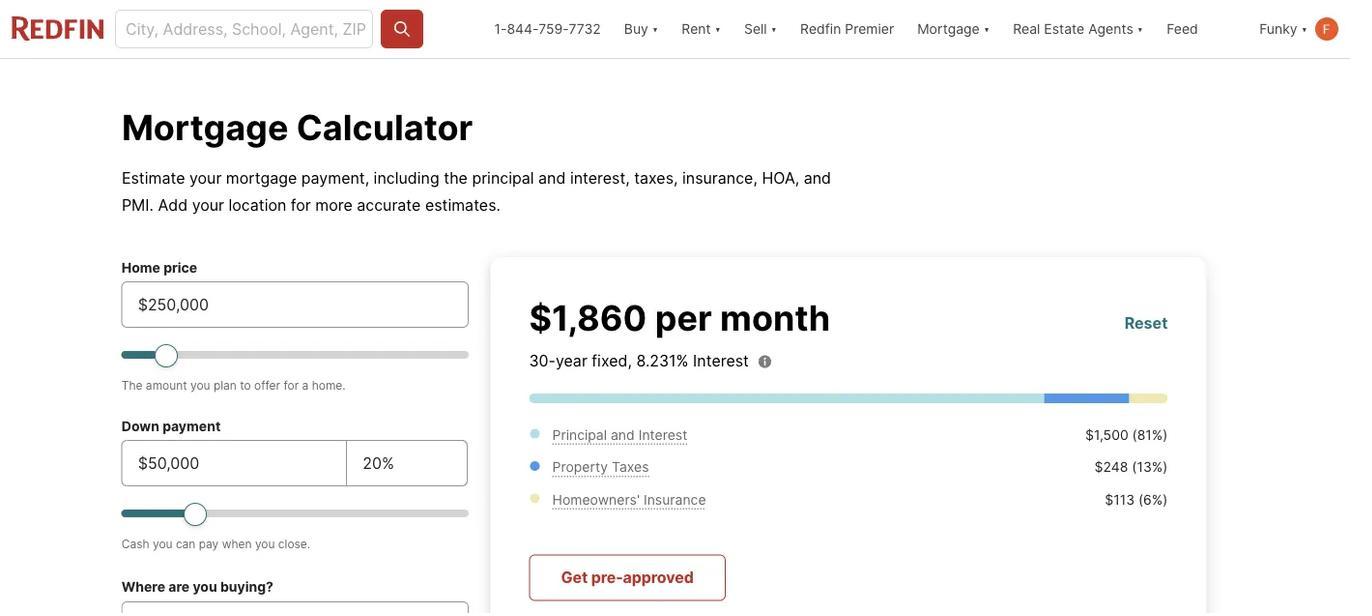 Task type: vqa. For each thing, say whether or not it's contained in the screenshot.
'Real'
yes



Task type: locate. For each thing, give the bounding box(es) containing it.
principal
[[553, 426, 607, 443]]

▾ for sell ▾
[[771, 21, 777, 37]]

estate
[[1045, 21, 1085, 37]]

cash
[[122, 537, 149, 551]]

4 ▾ from the left
[[984, 21, 990, 37]]

agents
[[1089, 21, 1134, 37]]

buy ▾
[[624, 21, 659, 37]]

mortgage calculator
[[122, 106, 473, 148]]

and right hoa,
[[804, 168, 832, 187]]

interest up taxes
[[639, 426, 688, 443]]

for
[[291, 195, 311, 214], [284, 378, 299, 392]]

3 ▾ from the left
[[771, 21, 777, 37]]

you
[[190, 378, 210, 392], [153, 537, 173, 551], [255, 537, 275, 551], [193, 578, 217, 595]]

buy
[[624, 21, 649, 37]]

mortgage ▾
[[918, 21, 990, 37]]

property taxes link
[[553, 459, 649, 475]]

homeowners'
[[553, 491, 640, 508]]

interest down 'per'
[[693, 351, 749, 370]]

▾ left real
[[984, 21, 990, 37]]

payment
[[163, 418, 221, 434]]

buy ▾ button
[[613, 0, 670, 58]]

buying?
[[220, 578, 274, 595]]

the
[[122, 378, 143, 392]]

redfin
[[801, 21, 842, 37]]

5 ▾ from the left
[[1138, 21, 1144, 37]]

pmi.
[[122, 195, 154, 214]]

▾ right sell
[[771, 21, 777, 37]]

feed button
[[1156, 0, 1248, 58]]

your right add
[[192, 195, 224, 214]]

interest
[[693, 351, 749, 370], [639, 426, 688, 443]]

0 vertical spatial your
[[189, 168, 222, 187]]

sell
[[745, 21, 767, 37]]

pay
[[199, 537, 219, 551]]

None text field
[[138, 452, 331, 475], [363, 452, 452, 475], [138, 452, 331, 475], [363, 452, 452, 475]]

you left can
[[153, 537, 173, 551]]

1 ▾ from the left
[[652, 21, 659, 37]]

accurate
[[357, 195, 421, 214]]

user photo image
[[1316, 17, 1339, 41]]

to
[[240, 378, 251, 392]]

calculator
[[297, 106, 473, 148]]

$248 (13%)
[[1095, 459, 1168, 475]]

mortgage ▾ button
[[918, 0, 990, 58]]

Down Payment Slider range field
[[122, 502, 469, 525]]

(81%)
[[1133, 426, 1168, 443]]

mortgage up estimate
[[122, 106, 289, 148]]

2 horizontal spatial and
[[804, 168, 832, 187]]

$248
[[1095, 459, 1129, 475]]

homeowners' insurance
[[553, 491, 706, 508]]

$113
[[1105, 491, 1135, 508]]

rent
[[682, 21, 711, 37]]

1-
[[495, 21, 507, 37]]

property
[[553, 459, 608, 475]]

8.231%
[[637, 351, 689, 370]]

$1,500 (81%)
[[1086, 426, 1168, 443]]

estimate
[[122, 168, 185, 187]]

0 vertical spatial for
[[291, 195, 311, 214]]

insurance
[[644, 491, 706, 508]]

30-year fixed, 8.231% interest
[[529, 351, 749, 370]]

$1,860
[[529, 296, 647, 338]]

1 horizontal spatial mortgage
[[918, 21, 980, 37]]

can
[[176, 537, 196, 551]]

rent ▾ button
[[682, 0, 721, 58]]

▾ right agents
[[1138, 21, 1144, 37]]

mortgage
[[918, 21, 980, 37], [122, 106, 289, 148]]

1 horizontal spatial interest
[[693, 351, 749, 370]]

for left the more on the top of page
[[291, 195, 311, 214]]

mortgage for mortgage ▾
[[918, 21, 980, 37]]

2 ▾ from the left
[[715, 21, 721, 37]]

rent ▾
[[682, 21, 721, 37]]

you right 'when'
[[255, 537, 275, 551]]

buy ▾ button
[[624, 0, 659, 58]]

0 horizontal spatial and
[[539, 168, 566, 187]]

1 vertical spatial for
[[284, 378, 299, 392]]

6 ▾ from the left
[[1302, 21, 1308, 37]]

principal and interest
[[553, 426, 688, 443]]

▾ for rent ▾
[[715, 21, 721, 37]]

your right estimate
[[189, 168, 222, 187]]

your
[[189, 168, 222, 187], [192, 195, 224, 214]]

0 vertical spatial mortgage
[[918, 21, 980, 37]]

approved
[[623, 568, 694, 587]]

amount
[[146, 378, 187, 392]]

mortgage inside dropdown button
[[918, 21, 980, 37]]

$1,860 per month
[[529, 296, 831, 338]]

mortgage left real
[[918, 21, 980, 37]]

real estate agents ▾ link
[[1014, 0, 1144, 58]]

30-
[[529, 351, 556, 370]]

None text field
[[138, 293, 452, 316]]

0 horizontal spatial interest
[[639, 426, 688, 443]]

1 vertical spatial your
[[192, 195, 224, 214]]

for left 'a'
[[284, 378, 299, 392]]

0 vertical spatial interest
[[693, 351, 749, 370]]

mortgage
[[226, 168, 297, 187]]

and up taxes
[[611, 426, 635, 443]]

home
[[122, 259, 160, 276]]

▾ right rent at the right of page
[[715, 21, 721, 37]]

0 horizontal spatial mortgage
[[122, 106, 289, 148]]

▾ left user photo
[[1302, 21, 1308, 37]]

7732
[[569, 21, 601, 37]]

1 vertical spatial mortgage
[[122, 106, 289, 148]]

feed
[[1167, 21, 1199, 37]]

property taxes
[[553, 459, 649, 475]]

and left the interest,
[[539, 168, 566, 187]]

hoa,
[[762, 168, 800, 187]]

are
[[169, 578, 190, 595]]

759-
[[539, 21, 569, 37]]

payment,
[[302, 168, 369, 187]]

▾ for funky ▾
[[1302, 21, 1308, 37]]

sell ▾ button
[[745, 0, 777, 58]]

get pre-approved button
[[529, 555, 726, 601]]

▾ right 'buy'
[[652, 21, 659, 37]]

mortgage for mortgage calculator
[[122, 106, 289, 148]]



Task type: describe. For each thing, give the bounding box(es) containing it.
1-844-759-7732
[[495, 21, 601, 37]]

cash you can pay when you close.
[[122, 537, 310, 551]]

taxes,
[[635, 168, 678, 187]]

per
[[655, 296, 712, 338]]

insurance,
[[683, 168, 758, 187]]

where are you buying?
[[122, 578, 274, 595]]

estimates.
[[425, 195, 501, 214]]

plan
[[214, 378, 237, 392]]

redfin premier button
[[789, 0, 906, 58]]

pre-
[[591, 568, 623, 587]]

more
[[315, 195, 353, 214]]

home.
[[312, 378, 346, 392]]

for inside estimate your mortgage payment, including the principal and interest, taxes, insurance, hoa, and pmi. add your location for more accurate estimates.
[[291, 195, 311, 214]]

price
[[164, 259, 197, 276]]

when
[[222, 537, 252, 551]]

real estate agents ▾
[[1014, 21, 1144, 37]]

funky ▾
[[1260, 21, 1308, 37]]

the
[[444, 168, 468, 187]]

reset button
[[1125, 312, 1168, 335]]

location
[[229, 195, 287, 214]]

1-844-759-7732 link
[[495, 21, 601, 37]]

real
[[1014, 21, 1041, 37]]

where
[[122, 578, 165, 595]]

▾ for mortgage ▾
[[984, 21, 990, 37]]

offer
[[254, 378, 280, 392]]

(6%)
[[1139, 491, 1168, 508]]

get pre-approved
[[561, 568, 694, 587]]

get
[[561, 568, 588, 587]]

estimate your mortgage payment, including the principal and interest, taxes, insurance, hoa, and pmi. add your location for more accurate estimates.
[[122, 168, 832, 214]]

you right are
[[193, 578, 217, 595]]

Home Price Slider range field
[[122, 343, 469, 366]]

you left the plan
[[190, 378, 210, 392]]

▾ for buy ▾
[[652, 21, 659, 37]]

principal and interest link
[[553, 426, 688, 443]]

$113 (6%)
[[1105, 491, 1168, 508]]

redfin premier
[[801, 21, 895, 37]]

1 horizontal spatial and
[[611, 426, 635, 443]]

sell ▾ button
[[733, 0, 789, 58]]

funky
[[1260, 21, 1298, 37]]

1 vertical spatial interest
[[639, 426, 688, 443]]

add
[[158, 195, 188, 214]]

mortgage ▾ button
[[906, 0, 1002, 58]]

premier
[[845, 21, 895, 37]]

fixed,
[[592, 351, 632, 370]]

rent ▾ button
[[670, 0, 733, 58]]

taxes
[[612, 459, 649, 475]]

submit search image
[[392, 19, 412, 39]]

reset
[[1125, 314, 1168, 333]]

close.
[[278, 537, 310, 551]]

City, Address, School, Agent, ZIP search field
[[115, 10, 373, 48]]

including
[[374, 168, 440, 187]]

▾ inside "link"
[[1138, 21, 1144, 37]]

down
[[122, 418, 159, 434]]

844-
[[507, 21, 539, 37]]

the amount you plan to offer for a home.
[[122, 378, 346, 392]]

year
[[556, 351, 588, 370]]

(13%)
[[1133, 459, 1168, 475]]

real estate agents ▾ button
[[1002, 0, 1156, 58]]

interest,
[[570, 168, 630, 187]]

homeowners' insurance link
[[553, 491, 706, 508]]

home price
[[122, 259, 197, 276]]

principal
[[472, 168, 534, 187]]

$1,500
[[1086, 426, 1129, 443]]

month
[[720, 296, 831, 338]]



